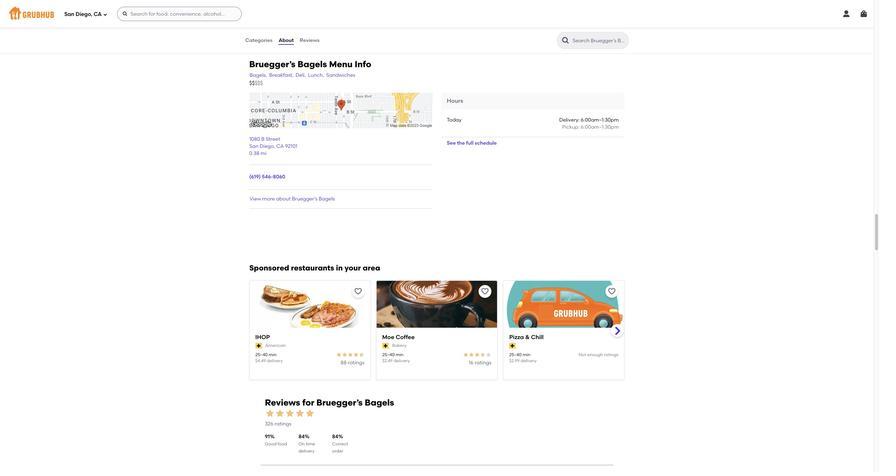 Task type: describe. For each thing, give the bounding box(es) containing it.
deli, button
[[295, 72, 307, 80]]

categories
[[246, 37, 273, 43]]

bagels, button
[[249, 72, 268, 80]]

see
[[447, 140, 456, 146]]

diego
[[260, 143, 274, 149]]

pizza
[[510, 334, 524, 341]]

reviews for reviews
[[300, 37, 320, 43]]

$4.49
[[255, 359, 266, 364]]

(619)
[[249, 174, 261, 180]]

(619) 546-8060
[[249, 174, 286, 180]]

mi
[[261, 151, 267, 157]]

street
[[266, 136, 280, 142]]

lunch,
[[308, 72, 324, 78]]

Search Bruegger's Bagels search field
[[572, 37, 627, 44]]

reviews for bruegger's bagels
[[265, 397, 394, 408]]

8060
[[273, 174, 286, 180]]

restaurants
[[291, 263, 334, 272]]

reviews button
[[300, 28, 320, 53]]

moe coffee link
[[383, 334, 492, 342]]

not enough ratings
[[579, 352, 619, 357]]

88
[[341, 360, 347, 366]]

delivery for pizza & chill
[[521, 359, 537, 364]]

delivery inside 84 on time delivery
[[299, 449, 315, 454]]

svg image
[[122, 11, 128, 17]]

326
[[265, 421, 274, 427]]

save this restaurant image
[[481, 287, 490, 296]]

$2.99
[[510, 359, 520, 364]]

subscription pass image
[[255, 343, 263, 349]]

1 vertical spatial bagels
[[319, 196, 335, 202]]

1 save this restaurant button from the left
[[352, 285, 365, 298]]

326 ratings
[[265, 421, 292, 427]]

view more about bruegger's bagels
[[250, 196, 335, 202]]

ca inside 1080 b street san diego , ca 92101 0.38 mi
[[277, 143, 284, 149]]

breakfast, button
[[269, 72, 294, 80]]

correct
[[332, 442, 348, 447]]

0.38
[[249, 151, 260, 157]]

reviews for reviews for bruegger's bagels
[[265, 397, 300, 408]]

0 vertical spatial bagels
[[298, 59, 327, 69]]

ihop
[[255, 334, 270, 341]]

about button
[[278, 28, 294, 53]]

25–40 min $2.49 delivery
[[383, 352, 410, 364]]

good
[[265, 442, 277, 447]]

save this restaurant image for ihop
[[354, 287, 363, 296]]

pickup:
[[563, 124, 580, 130]]

91
[[265, 434, 270, 440]]

ratings for 88 ratings
[[348, 360, 365, 366]]

deli,
[[296, 72, 306, 78]]

area
[[363, 263, 381, 272]]

in
[[336, 263, 343, 272]]

16
[[469, 360, 474, 366]]

see the full schedule
[[447, 140, 497, 146]]

2 vertical spatial bruegger's
[[317, 397, 363, 408]]

pizza & chill link
[[510, 334, 619, 342]]

16 ratings
[[469, 360, 492, 366]]

chill
[[531, 334, 544, 341]]

6:00am–1:30pm for pickup: 6:00am–1:30pm
[[581, 124, 619, 130]]

92101
[[285, 143, 298, 149]]

1 horizontal spatial svg image
[[843, 10, 851, 18]]

diego,
[[76, 11, 92, 17]]

0 vertical spatial bruegger's
[[249, 59, 296, 69]]

moe
[[383, 334, 395, 341]]

25–40 for ihop
[[255, 352, 268, 357]]

delivery for ihop
[[267, 359, 283, 364]]

more
[[262, 196, 275, 202]]

time
[[306, 442, 315, 447]]

order
[[332, 449, 344, 454]]

bruegger's bagels menu info
[[249, 59, 372, 69]]

88 ratings
[[341, 360, 365, 366]]

search icon image
[[562, 36, 570, 45]]

san diego, ca
[[64, 11, 102, 17]]

coffee
[[396, 334, 415, 341]]

for
[[302, 397, 315, 408]]

lunch, button
[[308, 72, 325, 80]]

food
[[278, 442, 287, 447]]

ihop link
[[255, 334, 365, 342]]

bagels,
[[250, 72, 267, 78]]

menu
[[329, 59, 353, 69]]

25–40 min $2.99 delivery
[[510, 352, 537, 364]]

$2.49
[[383, 359, 393, 364]]

pizza & chill logo image
[[504, 281, 625, 341]]



Task type: locate. For each thing, give the bounding box(es) containing it.
about
[[279, 37, 294, 43]]

min inside 25–40 min $2.99 delivery
[[523, 352, 531, 357]]

delivery right $2.49
[[394, 359, 410, 364]]

ca right ,
[[277, 143, 284, 149]]

ratings
[[604, 352, 619, 357], [348, 360, 365, 366], [475, 360, 492, 366], [275, 421, 292, 427]]

1 vertical spatial reviews
[[265, 397, 300, 408]]

0 horizontal spatial svg image
[[103, 12, 108, 17]]

your
[[345, 263, 361, 272]]

star icon image
[[336, 352, 342, 358], [342, 352, 348, 358], [348, 352, 353, 358], [353, 352, 359, 358], [359, 352, 365, 358], [359, 352, 365, 358], [463, 352, 469, 358], [469, 352, 475, 358], [475, 352, 480, 358], [480, 352, 486, 358], [480, 352, 486, 358], [486, 352, 492, 358], [265, 408, 275, 418], [275, 408, 285, 418], [285, 408, 295, 418], [295, 408, 305, 418], [305, 408, 315, 418]]

,
[[274, 143, 275, 149]]

info
[[355, 59, 372, 69]]

min inside 25–40 min $4.49 delivery
[[269, 352, 277, 357]]

reviews
[[300, 37, 320, 43], [265, 397, 300, 408]]

bruegger's right about at the top left
[[292, 196, 318, 202]]

6:00am–1:30pm up pickup: 6:00am–1:30pm
[[581, 117, 619, 123]]

subscription pass image down pizza at the bottom right
[[510, 343, 517, 349]]

25–40 up $4.49
[[255, 352, 268, 357]]

6:00am–1:30pm for delivery: 6:00am–1:30pm
[[581, 117, 619, 123]]

min for moe coffee
[[396, 352, 404, 357]]

categories button
[[245, 28, 273, 53]]

bagels, breakfast, deli, lunch, sandwiches
[[250, 72, 356, 78]]

hours
[[447, 98, 464, 104]]

0 horizontal spatial save this restaurant button
[[352, 285, 365, 298]]

ca inside main navigation navigation
[[94, 11, 102, 17]]

subscription pass image
[[383, 343, 390, 349], [510, 343, 517, 349]]

min inside 25–40 min $2.49 delivery
[[396, 352, 404, 357]]

25–40 min $4.49 delivery
[[255, 352, 283, 364]]

san up 0.38
[[249, 143, 259, 149]]

min for pizza & chill
[[523, 352, 531, 357]]

0 horizontal spatial 25–40
[[255, 352, 268, 357]]

Search for food, convenience, alcohol... search field
[[117, 7, 242, 21]]

about
[[276, 196, 291, 202]]

min down pizza & chill
[[523, 352, 531, 357]]

sandwiches button
[[326, 72, 356, 80]]

moe coffee
[[383, 334, 415, 341]]

25–40 inside 25–40 min $2.49 delivery
[[383, 352, 395, 357]]

2 84 from the left
[[332, 434, 338, 440]]

reviews right about
[[300, 37, 320, 43]]

1 vertical spatial 6:00am–1:30pm
[[581, 124, 619, 130]]

2 horizontal spatial save this restaurant button
[[606, 285, 619, 298]]

svg image
[[843, 10, 851, 18], [860, 10, 869, 18], [103, 12, 108, 17]]

0 horizontal spatial ca
[[94, 11, 102, 17]]

1 84 from the left
[[299, 434, 305, 440]]

bruegger's right for
[[317, 397, 363, 408]]

2 subscription pass image from the left
[[510, 343, 517, 349]]

save this restaurant image for pizza & chill
[[608, 287, 617, 296]]

25–40 up $2.49
[[383, 352, 395, 357]]

1 horizontal spatial 84
[[332, 434, 338, 440]]

91 good food
[[265, 434, 287, 447]]

25–40 inside 25–40 min $4.49 delivery
[[255, 352, 268, 357]]

min
[[269, 352, 277, 357], [396, 352, 404, 357], [523, 352, 531, 357]]

1 25–40 from the left
[[255, 352, 268, 357]]

ihop logo image
[[250, 281, 370, 341]]

1 min from the left
[[269, 352, 277, 357]]

3 25–40 from the left
[[510, 352, 522, 357]]

84 for 84 correct order
[[332, 434, 338, 440]]

min down bakery
[[396, 352, 404, 357]]

save this restaurant button
[[352, 285, 365, 298], [479, 285, 492, 298], [606, 285, 619, 298]]

2 25–40 from the left
[[383, 352, 395, 357]]

bruegger's up breakfast,
[[249, 59, 296, 69]]

delivery inside 25–40 min $2.49 delivery
[[394, 359, 410, 364]]

1 horizontal spatial ca
[[277, 143, 284, 149]]

on
[[299, 442, 305, 447]]

1 vertical spatial bruegger's
[[292, 196, 318, 202]]

san inside main navigation navigation
[[64, 11, 74, 17]]

delivery right $4.49
[[267, 359, 283, 364]]

san inside 1080 b street san diego , ca 92101 0.38 mi
[[249, 143, 259, 149]]

ca right diego,
[[94, 11, 102, 17]]

0 vertical spatial 6:00am–1:30pm
[[581, 117, 619, 123]]

84 inside '84 correct order'
[[332, 434, 338, 440]]

save this restaurant button for moe
[[479, 285, 492, 298]]

today
[[447, 117, 462, 123]]

the
[[457, 140, 465, 146]]

delivery for moe coffee
[[394, 359, 410, 364]]

delivery
[[267, 359, 283, 364], [394, 359, 410, 364], [521, 359, 537, 364], [299, 449, 315, 454]]

1 vertical spatial san
[[249, 143, 259, 149]]

(619) 546-8060 button
[[249, 174, 286, 181]]

0 vertical spatial reviews
[[300, 37, 320, 43]]

1 horizontal spatial 25–40
[[383, 352, 395, 357]]

enough
[[588, 352, 603, 357]]

sponsored
[[249, 263, 289, 272]]

&
[[526, 334, 530, 341]]

1 horizontal spatial save this restaurant button
[[479, 285, 492, 298]]

pizza & chill
[[510, 334, 544, 341]]

2 save this restaurant image from the left
[[608, 287, 617, 296]]

2 min from the left
[[396, 352, 404, 357]]

2 6:00am–1:30pm from the top
[[581, 124, 619, 130]]

1 subscription pass image from the left
[[383, 343, 390, 349]]

delivery inside 25–40 min $2.99 delivery
[[521, 359, 537, 364]]

84 up the on
[[299, 434, 305, 440]]

1 horizontal spatial min
[[396, 352, 404, 357]]

save this restaurant button for pizza
[[606, 285, 619, 298]]

moe coffee logo image
[[377, 281, 498, 341]]

1 horizontal spatial save this restaurant image
[[608, 287, 617, 296]]

0 horizontal spatial save this restaurant image
[[354, 287, 363, 296]]

3 save this restaurant button from the left
[[606, 285, 619, 298]]

main navigation navigation
[[0, 0, 874, 28]]

546-
[[262, 174, 273, 180]]

ratings for 326 ratings
[[275, 421, 292, 427]]

2 horizontal spatial min
[[523, 352, 531, 357]]

ratings right 88 on the bottom left
[[348, 360, 365, 366]]

not
[[579, 352, 587, 357]]

see the full schedule button
[[441, 137, 503, 150]]

$$
[[249, 80, 255, 86]]

pickup: 6:00am–1:30pm
[[563, 124, 619, 130]]

0 vertical spatial ca
[[94, 11, 102, 17]]

6:00am–1:30pm
[[581, 117, 619, 123], [581, 124, 619, 130]]

delivery right $2.99
[[521, 359, 537, 364]]

84 inside 84 on time delivery
[[299, 434, 305, 440]]

min for ihop
[[269, 352, 277, 357]]

american
[[266, 343, 286, 348]]

0 horizontal spatial min
[[269, 352, 277, 357]]

view
[[250, 196, 261, 202]]

2 vertical spatial bagels
[[365, 397, 394, 408]]

84 on time delivery
[[299, 434, 315, 454]]

ratings right "16"
[[475, 360, 492, 366]]

25–40 up $2.99
[[510, 352, 522, 357]]

ratings for 16 ratings
[[475, 360, 492, 366]]

1 vertical spatial ca
[[277, 143, 284, 149]]

2 horizontal spatial 25–40
[[510, 352, 522, 357]]

25–40 for moe coffee
[[383, 352, 395, 357]]

ratings right 326
[[275, 421, 292, 427]]

1 horizontal spatial subscription pass image
[[510, 343, 517, 349]]

84
[[299, 434, 305, 440], [332, 434, 338, 440]]

bruegger's
[[249, 59, 296, 69], [292, 196, 318, 202], [317, 397, 363, 408]]

breakfast,
[[269, 72, 294, 78]]

bakery
[[393, 343, 407, 348]]

delivery: 6:00am–1:30pm
[[560, 117, 619, 123]]

84 for 84 on time delivery
[[299, 434, 305, 440]]

b
[[261, 136, 265, 142]]

1 save this restaurant image from the left
[[354, 287, 363, 296]]

ratings right enough
[[604, 352, 619, 357]]

delivery:
[[560, 117, 580, 123]]

25–40 for pizza & chill
[[510, 352, 522, 357]]

save this restaurant image
[[354, 287, 363, 296], [608, 287, 617, 296]]

0 horizontal spatial 84
[[299, 434, 305, 440]]

0 horizontal spatial subscription pass image
[[383, 343, 390, 349]]

sponsored restaurants in your area
[[249, 263, 381, 272]]

1 horizontal spatial san
[[249, 143, 259, 149]]

reviews inside button
[[300, 37, 320, 43]]

0 horizontal spatial san
[[64, 11, 74, 17]]

2 save this restaurant button from the left
[[479, 285, 492, 298]]

2 horizontal spatial svg image
[[860, 10, 869, 18]]

3 min from the left
[[523, 352, 531, 357]]

0 vertical spatial san
[[64, 11, 74, 17]]

ca
[[94, 11, 102, 17], [277, 143, 284, 149]]

delivery down time
[[299, 449, 315, 454]]

25–40 inside 25–40 min $2.99 delivery
[[510, 352, 522, 357]]

min down "american"
[[269, 352, 277, 357]]

sandwiches
[[326, 72, 356, 78]]

25–40
[[255, 352, 268, 357], [383, 352, 395, 357], [510, 352, 522, 357]]

san left diego,
[[64, 11, 74, 17]]

$$$$$
[[249, 80, 263, 86]]

84 up correct
[[332, 434, 338, 440]]

delivery inside 25–40 min $4.49 delivery
[[267, 359, 283, 364]]

6:00am–1:30pm down delivery: 6:00am–1:30pm
[[581, 124, 619, 130]]

1080 b street san diego , ca 92101 0.38 mi
[[249, 136, 298, 157]]

full
[[466, 140, 474, 146]]

84 correct order
[[332, 434, 348, 454]]

1 6:00am–1:30pm from the top
[[581, 117, 619, 123]]

reviews up "326 ratings"
[[265, 397, 300, 408]]

1080
[[249, 136, 260, 142]]

subscription pass image down moe
[[383, 343, 390, 349]]

schedule
[[475, 140, 497, 146]]



Task type: vqa. For each thing, say whether or not it's contained in the screenshot.
Save this restaurant "icon" corresponding to Moe
yes



